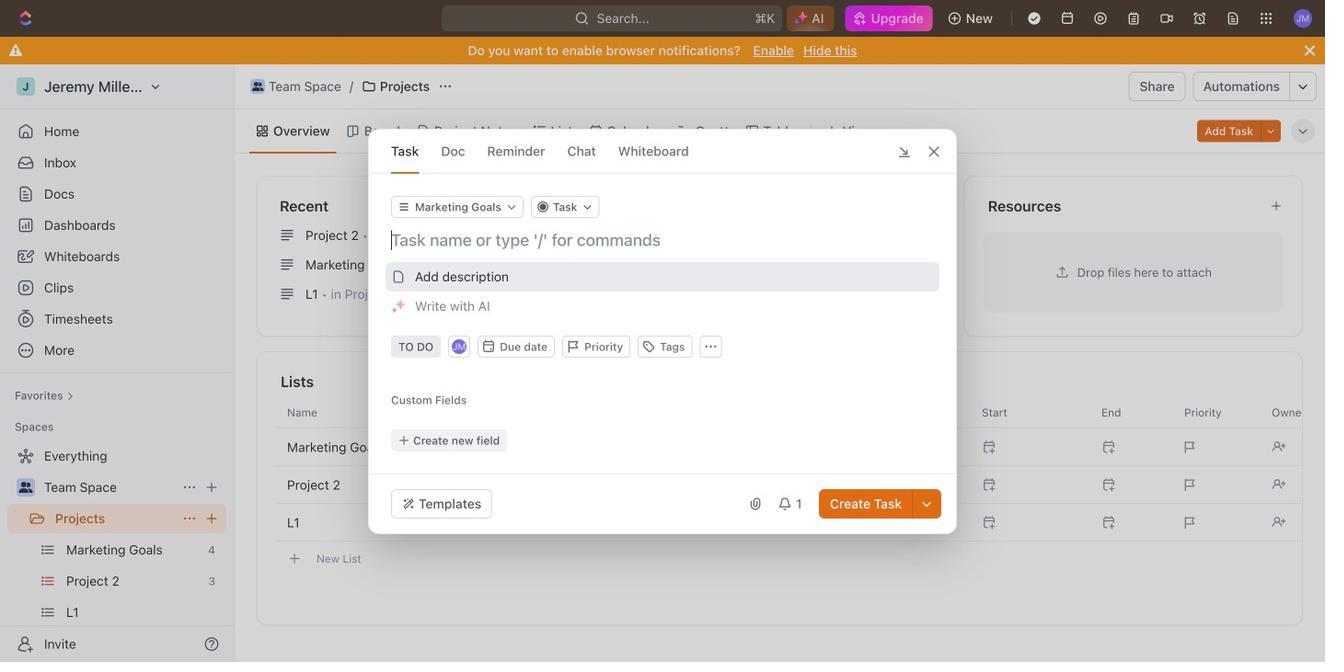 Task type: describe. For each thing, give the bounding box(es) containing it.
Task name or type '/' for commands text field
[[391, 229, 938, 251]]

sidebar navigation
[[0, 64, 235, 663]]



Task type: vqa. For each thing, say whether or not it's contained in the screenshot.
Business Plus Upgrade
no



Task type: locate. For each thing, give the bounding box(es) containing it.
user group image
[[19, 482, 33, 493]]

dialog
[[368, 129, 957, 535]]

tree inside sidebar navigation
[[7, 442, 226, 663]]

user group image
[[252, 82, 264, 91]]

tree
[[7, 442, 226, 663]]



